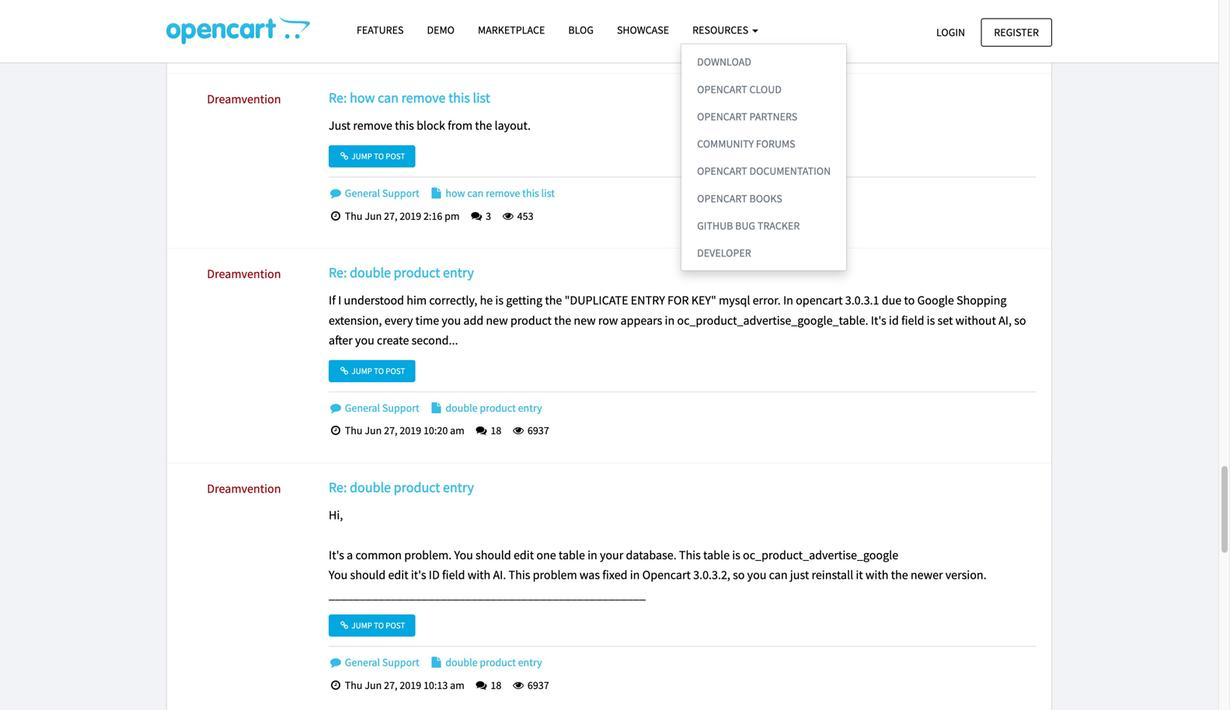 Task type: vqa. For each thing, say whether or not it's contained in the screenshot.
database.
yes



Task type: describe. For each thing, give the bounding box(es) containing it.
views image for re: double product entry
[[511, 680, 525, 691]]

1 table from the left
[[559, 547, 585, 563]]

opencart cloud
[[697, 82, 782, 96]]

___________________________________________________
[[329, 587, 646, 603]]

admin
[[559, 11, 588, 25]]

thu jun 27, 2019 10:13 am
[[343, 678, 465, 692]]

ai,
[[999, 313, 1012, 328]]

cloud
[[750, 82, 782, 96]]

1 horizontal spatial edit
[[514, 547, 534, 563]]

register
[[994, 25, 1039, 39]]

community
[[697, 137, 754, 151]]

login link
[[923, 18, 979, 47]]

dreamvention for if
[[207, 266, 281, 282]]

id
[[889, 313, 899, 328]]

0 vertical spatial can
[[378, 89, 399, 106]]

a
[[347, 547, 353, 563]]

in
[[783, 293, 793, 308]]

the inside 'it's a common problem. you should edit one table in your database. this table is oc_product_advertise_google you should edit it's id field with ai. this problem was fixed in opencart 3.0.3.2, so you can just reinstall it with the newer version. ___________________________________________________'
[[891, 567, 908, 583]]

forums
[[756, 137, 796, 151]]

1 horizontal spatial list
[[541, 186, 555, 200]]

double up understood
[[350, 264, 391, 281]]

2 table from the left
[[703, 547, 730, 563]]

re: how can remove this list
[[329, 89, 490, 106]]

features
[[357, 23, 404, 37]]

3 general support link from the top
[[329, 656, 419, 670]]

product down ___________________________________________________
[[480, 656, 516, 670]]

just
[[329, 118, 351, 133]]

you inside 'it's a common problem. you should edit one table in your database. this table is oc_product_advertise_google you should edit it's id field with ai. this problem was fixed in opencart 3.0.3.2, so you can just reinstall it with the newer version. ___________________________________________________'
[[747, 567, 767, 583]]

problem.
[[404, 547, 452, 563]]

1 horizontal spatial in
[[630, 567, 640, 583]]

key"
[[691, 293, 716, 308]]

problem
[[533, 567, 577, 583]]

0 vertical spatial list
[[473, 89, 490, 106]]

it's inside 'it's a common problem. you should edit one table in your database. this table is oc_product_advertise_google you should edit it's id field with ai. this problem was fixed in opencart 3.0.3.2, so you can just reinstall it with the newer version. ___________________________________________________'
[[329, 547, 344, 563]]

453
[[515, 209, 534, 223]]

views image
[[511, 425, 525, 436]]

general support for if i understood him correctly, he is getting the "duplicate entry for key" mysql error. in opencart 3.0.3.1 due to google shopping extension, every time you add new product the new row appears in oc_product_advertise_google_table. it's id field is set without ai, so after you create second...
[[343, 401, 419, 415]]

0 vertical spatial this
[[448, 89, 470, 106]]

developer link
[[682, 239, 846, 267]]

opencart version 3.0.2.0 admin sales add/edit product is not working. link
[[429, 11, 761, 25]]

for
[[668, 293, 689, 308]]

0 horizontal spatial edit
[[388, 567, 409, 583]]

replies image for he
[[475, 425, 489, 436]]

3 post from the top
[[386, 620, 405, 631]]

login
[[936, 25, 965, 39]]

resources link
[[681, 16, 770, 44]]

github bug tracker link
[[682, 212, 846, 239]]

file image for hi,
[[429, 657, 443, 668]]

is inside 'it's a common problem. you should edit one table in your database. this table is oc_product_advertise_google you should edit it's id field with ai. this problem was fixed in opencart 3.0.3.2, so you can just reinstall it with the newer version. ___________________________________________________'
[[732, 547, 741, 563]]

opencart books link
[[682, 185, 846, 212]]

working.
[[722, 11, 761, 25]]

1 general from the top
[[345, 11, 380, 25]]

1 vertical spatial this
[[509, 567, 530, 583]]

shopping
[[957, 293, 1007, 308]]

github bug tracker
[[697, 219, 800, 233]]

3.0.3.1
[[845, 293, 879, 308]]

double up 10:13
[[446, 656, 478, 670]]

to for if i understood him correctly, he is getting the "duplicate entry for key" mysql error. in opencart 3.0.3.1 due to google shopping extension, every time you add new product the new row appears in oc_product_advertise_google_table. it's id field is set without ai, so after you create second...
[[374, 366, 384, 377]]

bug
[[735, 219, 755, 233]]

18 for if i understood him correctly, he is getting the "duplicate entry for key" mysql error. in opencart 3.0.3.1 due to google shopping extension, every time you add new product the new row appears in oc_product_advertise_google_table. it's id field is set without ai, so after you create second...
[[489, 424, 501, 438]]

opencart partners
[[697, 109, 798, 123]]

how can remove this list
[[443, 186, 555, 200]]

partners
[[750, 109, 798, 123]]

2 vertical spatial replies image
[[475, 680, 489, 691]]

1 27, from the top
[[384, 34, 398, 48]]

10:20
[[424, 424, 448, 438]]

oc_product_advertise_google
[[743, 547, 899, 563]]

opencart cloud link
[[682, 76, 846, 103]]

chain image for double
[[339, 367, 350, 375]]

dreamvention for just
[[207, 91, 281, 107]]

pm for thu jun 27, 2019 2:28 pm
[[445, 34, 460, 48]]

community forums link
[[682, 130, 846, 157]]

2
[[484, 34, 491, 48]]

re: for if
[[329, 264, 347, 281]]

re: double product entry for hi,
[[329, 479, 474, 496]]

opencart for opencart books
[[697, 191, 747, 205]]

not
[[704, 11, 720, 25]]

1 horizontal spatial remove
[[402, 89, 446, 106]]

ai.
[[493, 567, 506, 583]]

mysql
[[719, 293, 750, 308]]

if i understood him correctly, he is getting the "duplicate entry for key" mysql error. in opencart 3.0.3.1 due to google shopping extension, every time you add new product the new row appears in oc_product_advertise_google_table. it's id field is set without ai, so after you create second...
[[329, 293, 1026, 348]]

am for hi,
[[450, 678, 465, 692]]

block
[[417, 118, 445, 133]]

file image for if i understood him correctly, he is getting the "duplicate entry for key" mysql error. in opencart 3.0.3.1 due to google shopping extension, every time you add new product the new row appears in oc_product_advertise_google_table. it's id field is set without ai, so after you create second...
[[429, 403, 443, 413]]

opencart for opencart version 3.0.2.0 admin sales add/edit product is not working.
[[446, 11, 489, 25]]

1 jun from the top
[[365, 34, 382, 48]]

3 jump to post from the top
[[350, 620, 405, 631]]

product left not
[[657, 11, 693, 25]]

0 horizontal spatial this
[[395, 118, 414, 133]]

opencart partners link
[[682, 103, 846, 130]]

in inside if i understood him correctly, he is getting the "duplicate entry for key" mysql error. in opencart 3.0.3.1 due to google shopping extension, every time you add new product the new row appears in oc_product_advertise_google_table. it's id field is set without ai, so after you create second...
[[665, 313, 675, 328]]

jun for hi,
[[365, 678, 382, 692]]

field inside 'it's a common problem. you should edit one table in your database. this table is oc_product_advertise_google you should edit it's id field with ai. this problem was fixed in opencart 3.0.3.2, so you can just reinstall it with the newer version. ___________________________________________________'
[[442, 567, 465, 583]]

books
[[750, 191, 782, 205]]

clock o image
[[329, 425, 343, 436]]

2 horizontal spatial this
[[522, 186, 539, 200]]

opencart for opencart partners
[[697, 109, 747, 123]]

i
[[338, 293, 341, 308]]

so inside if i understood him correctly, he is getting the "duplicate entry for key" mysql error. in opencart 3.0.3.1 due to google shopping extension, every time you add new product the new row appears in oc_product_advertise_google_table. it's id field is set without ai, so after you create second...
[[1014, 313, 1026, 328]]

product inside if i understood him correctly, he is getting the "duplicate entry for key" mysql error. in opencart 3.0.3.1 due to google shopping extension, every time you add new product the new row appears in oc_product_advertise_google_table. it's id field is set without ai, so after you create second...
[[511, 313, 552, 328]]

0 horizontal spatial in
[[588, 547, 597, 563]]

add/edit
[[616, 11, 654, 25]]

so inside 'it's a common problem. you should edit one table in your database. this table is oc_product_advertise_google you should edit it's id field with ai. this problem was fixed in opencart 3.0.3.2, so you can just reinstall it with the newer version. ___________________________________________________'
[[733, 567, 745, 583]]

1 vertical spatial you
[[355, 333, 374, 348]]

was
[[580, 567, 600, 583]]

he
[[480, 293, 493, 308]]

it's a common problem. you should edit one table in your database. this table is oc_product_advertise_google you should edit it's id field with ai. this problem was fixed in opencart 3.0.3.2, so you can just reinstall it with the newer version. ___________________________________________________
[[329, 547, 987, 603]]

27, for just remove this block from the layout.
[[384, 209, 398, 223]]

thu for hi,
[[345, 678, 363, 692]]

hi,
[[329, 508, 343, 523]]

3
[[484, 209, 491, 223]]

download
[[697, 55, 751, 69]]

general for hi,
[[345, 656, 380, 670]]

double up the 10:20
[[446, 401, 478, 415]]

jun for just remove this block from the layout.
[[365, 209, 382, 223]]

second...
[[412, 333, 458, 348]]

general support for just remove this block from the layout.
[[343, 186, 419, 200]]

1 2019 from the top
[[400, 34, 421, 48]]

6937 for if i understood him correctly, he is getting the "duplicate entry for key" mysql error. in opencart 3.0.3.1 due to google shopping extension, every time you add new product the new row appears in oc_product_advertise_google_table. it's id field is set without ai, so after you create second...
[[525, 424, 549, 438]]

re: double product entry for if i understood him correctly, he is getting the "duplicate entry for key" mysql error. in opencart 3.0.3.1 due to google shopping extension, every time you add new product the new row appears in oc_product_advertise_google_table. it's id field is set without ai, so after you create second...
[[329, 264, 474, 281]]

layout.
[[495, 118, 531, 133]]

double down thu jun 27, 2019 10:20 am
[[350, 479, 391, 496]]

3 jump from the top
[[352, 620, 372, 631]]

10:13
[[424, 678, 448, 692]]

features link
[[345, 16, 415, 44]]

the right 'getting'
[[545, 293, 562, 308]]

support for if i understood him correctly, he is getting the "duplicate entry for key" mysql error. in opencart 3.0.3.1 due to google shopping extension, every time you add new product the new row appears in oc_product_advertise_google_table. it's id field is set without ai, so after you create second...
[[382, 401, 419, 415]]

oc_product_advertise_google_table.
[[677, 313, 869, 328]]

it's inside if i understood him correctly, he is getting the "duplicate entry for key" mysql error. in opencart 3.0.3.1 due to google shopping extension, every time you add new product the new row appears in oc_product_advertise_google_table. it's id field is set without ai, so after you create second...
[[871, 313, 887, 328]]

6937 for hi,
[[525, 678, 549, 692]]

clock o image for re: how can remove this list
[[329, 210, 343, 221]]

dreamvention link for just
[[207, 91, 281, 107]]

download link
[[682, 48, 846, 76]]

jump for i
[[352, 366, 372, 377]]

am for if i understood him correctly, he is getting the "duplicate entry for key" mysql error. in opencart 3.0.3.1 due to google shopping extension, every time you add new product the new row appears in oc_product_advertise_google_table. it's id field is set without ai, so after you create second...
[[450, 424, 465, 438]]

correctly,
[[429, 293, 477, 308]]

to for hi,
[[374, 620, 384, 631]]

row
[[598, 313, 618, 328]]

0 vertical spatial should
[[476, 547, 511, 563]]

3 dreamvention link from the top
[[207, 481, 281, 497]]

one
[[537, 547, 556, 563]]

re: double product entry link for hi,
[[329, 479, 474, 496]]

462
[[515, 34, 534, 48]]

1 vertical spatial you
[[329, 567, 348, 583]]

support for hi,
[[382, 656, 419, 670]]

him
[[407, 293, 427, 308]]

3 re: from the top
[[329, 479, 347, 496]]

the right from
[[475, 118, 492, 133]]

double product entry link for if i understood him correctly, he is getting the "duplicate entry for key" mysql error. in opencart 3.0.3.1 due to google shopping extension, every time you add new product the new row appears in oc_product_advertise_google_table. it's id field is set without ai, so after you create second...
[[429, 401, 542, 415]]

sales
[[591, 11, 613, 25]]

1 horizontal spatial this
[[679, 547, 701, 563]]

tracker
[[758, 219, 800, 233]]

opencart documentation
[[697, 164, 831, 178]]

to inside if i understood him correctly, he is getting the "duplicate entry for key" mysql error. in opencart 3.0.3.1 due to google shopping extension, every time you add new product the new row appears in oc_product_advertise_google_table. it's id field is set without ai, so after you create second...
[[904, 293, 915, 308]]

the down "duplicate
[[554, 313, 571, 328]]



Task type: locate. For each thing, give the bounding box(es) containing it.
you
[[442, 313, 461, 328], [355, 333, 374, 348], [747, 567, 767, 583]]

1 horizontal spatial how
[[446, 186, 465, 200]]

demo link
[[415, 16, 466, 44]]

chain image down after
[[339, 367, 350, 375]]

1 jump to post from the top
[[350, 151, 405, 162]]

replies image left views icon
[[475, 425, 489, 436]]

you right "problem."
[[454, 547, 473, 563]]

should down "common"
[[350, 567, 386, 583]]

3.0.3.2,
[[693, 567, 730, 583]]

2 with from the left
[[866, 567, 889, 583]]

thu for just remove this block from the layout.
[[345, 209, 363, 223]]

2 double product entry link from the top
[[429, 656, 542, 670]]

2019 left the 10:20
[[400, 424, 421, 438]]

support for just remove this block from the layout.
[[382, 186, 419, 200]]

1 horizontal spatial field
[[901, 313, 924, 328]]

2 am from the top
[[450, 678, 465, 692]]

0 vertical spatial it's
[[871, 313, 887, 328]]

support up thu jun 27, 2019 10:20 am
[[382, 401, 419, 415]]

just
[[790, 567, 809, 583]]

jun left 10:13
[[365, 678, 382, 692]]

1 chain image from the top
[[339, 152, 350, 160]]

views image
[[501, 210, 515, 221], [511, 680, 525, 691]]

post right chain image
[[386, 620, 405, 631]]

2019 for hi,
[[400, 678, 421, 692]]

double product entry for hi,
[[443, 656, 542, 670]]

0 vertical spatial this
[[679, 547, 701, 563]]

post for understood
[[386, 366, 405, 377]]

1 re: double product entry from the top
[[329, 264, 474, 281]]

1 vertical spatial double product entry
[[443, 656, 542, 670]]

resources
[[693, 23, 751, 37]]

jump to post link for i
[[329, 360, 415, 382]]

1 pm from the top
[[445, 34, 460, 48]]

3 support from the top
[[382, 401, 419, 415]]

4 2019 from the top
[[400, 678, 421, 692]]

4 general support from the top
[[343, 656, 419, 670]]

27, for hi,
[[384, 678, 398, 692]]

0 vertical spatial so
[[1014, 313, 1026, 328]]

general support link for understood
[[329, 401, 419, 415]]

1 vertical spatial in
[[588, 547, 597, 563]]

thu for if i understood him correctly, he is getting the "duplicate entry for key" mysql error. in opencart 3.0.3.1 due to google shopping extension, every time you add new product the new row appears in oc_product_advertise_google_table. it's id field is set without ai, so after you create second...
[[345, 424, 363, 438]]

opencart inside "link"
[[697, 164, 747, 178]]

1 18 from the top
[[489, 424, 501, 438]]

general for if i understood him correctly, he is getting the "duplicate entry for key" mysql error. in opencart 3.0.3.1 due to google shopping extension, every time you add new product the new row appears in oc_product_advertise_google_table. it's id field is set without ai, so after you create second...
[[345, 401, 380, 415]]

you down a
[[329, 567, 348, 583]]

1 horizontal spatial you
[[454, 547, 473, 563]]

1 dreamvention link from the top
[[207, 91, 281, 107]]

double product entry up views icon
[[443, 401, 542, 415]]

replies image for the
[[470, 210, 484, 221]]

re: double product entry up him
[[329, 264, 474, 281]]

re: up hi,
[[329, 479, 347, 496]]

re: double product entry down thu jun 27, 2019 10:20 am
[[329, 479, 474, 496]]

entry
[[443, 264, 474, 281], [518, 401, 542, 415], [443, 479, 474, 496], [518, 656, 542, 670]]

comment image up clock o icon
[[329, 403, 343, 413]]

4 general from the top
[[345, 656, 380, 670]]

to down create
[[374, 366, 384, 377]]

jump
[[352, 151, 372, 162], [352, 366, 372, 377], [352, 620, 372, 631]]

how right file icon
[[446, 186, 465, 200]]

clock o image for re: double product entry
[[329, 680, 343, 691]]

0 horizontal spatial should
[[350, 567, 386, 583]]

new down he
[[486, 313, 508, 328]]

0 horizontal spatial remove
[[353, 118, 392, 133]]

general support up thu jun 27, 2019 10:13 am
[[343, 656, 419, 670]]

comment image down chain image
[[329, 657, 343, 668]]

2 vertical spatial can
[[769, 567, 788, 583]]

1 with from the left
[[468, 567, 491, 583]]

understood
[[344, 293, 404, 308]]

1 vertical spatial double product entry link
[[429, 656, 542, 670]]

appears
[[621, 313, 662, 328]]

product up him
[[394, 264, 440, 281]]

post down create
[[386, 366, 405, 377]]

google
[[917, 293, 954, 308]]

dreamvention
[[207, 91, 281, 107], [207, 266, 281, 282], [207, 481, 281, 497]]

0 vertical spatial file image
[[429, 403, 443, 413]]

2 chain image from the top
[[339, 367, 350, 375]]

chain image
[[339, 152, 350, 160], [339, 367, 350, 375]]

2 vertical spatial jump to post link
[[329, 615, 415, 637]]

3 2019 from the top
[[400, 424, 421, 438]]

2 6937 from the top
[[525, 678, 549, 692]]

double product entry link up 10:13
[[429, 656, 542, 670]]

this up 3.0.3.2,
[[679, 547, 701, 563]]

2 general from the top
[[345, 186, 380, 200]]

1 vertical spatial re:
[[329, 264, 347, 281]]

0 vertical spatial 18
[[489, 424, 501, 438]]

27, left 2:28
[[384, 34, 398, 48]]

3.0.2.0
[[527, 11, 557, 25]]

to right chain image
[[374, 620, 384, 631]]

marketplace
[[478, 23, 545, 37]]

1 clock o image from the top
[[329, 210, 343, 221]]

2019 left 2:28
[[400, 34, 421, 48]]

you
[[454, 547, 473, 563], [329, 567, 348, 583]]

1 re: from the top
[[329, 89, 347, 106]]

remove right just
[[353, 118, 392, 133]]

should up ai.
[[476, 547, 511, 563]]

jump down after
[[352, 366, 372, 377]]

showcase
[[617, 23, 669, 37]]

1 vertical spatial clock o image
[[329, 680, 343, 691]]

0 vertical spatial general support link
[[329, 186, 419, 200]]

6937
[[525, 424, 549, 438], [525, 678, 549, 692]]

opencart up github
[[697, 191, 747, 205]]

2 vertical spatial dreamvention
[[207, 481, 281, 497]]

file image
[[429, 188, 443, 199]]

it's
[[411, 567, 426, 583]]

general for just remove this block from the layout.
[[345, 186, 380, 200]]

0 horizontal spatial list
[[473, 89, 490, 106]]

0 horizontal spatial it's
[[329, 547, 344, 563]]

opencart documentation link
[[682, 157, 846, 185]]

4 support from the top
[[382, 656, 419, 670]]

1 vertical spatial this
[[395, 118, 414, 133]]

your
[[600, 547, 624, 563]]

comment image for if
[[329, 403, 343, 413]]

re: double product entry link for if i understood him correctly, he is getting the "duplicate entry for key" mysql error. in opencart 3.0.3.1 due to google shopping extension, every time you add new product the new row appears in oc_product_advertise_google_table. it's id field is set without ai, so after you create second...
[[329, 264, 474, 281]]

1 vertical spatial remove
[[353, 118, 392, 133]]

1 horizontal spatial it's
[[871, 313, 887, 328]]

1 6937 from the top
[[525, 424, 549, 438]]

jump to post for understood
[[350, 366, 405, 377]]

1 vertical spatial chain image
[[339, 367, 350, 375]]

product up views icon
[[480, 401, 516, 415]]

2 horizontal spatial in
[[665, 313, 675, 328]]

to for just remove this block from the layout.
[[374, 151, 384, 162]]

0 vertical spatial jump to post
[[350, 151, 405, 162]]

version.
[[946, 567, 987, 583]]

0 vertical spatial remove
[[402, 89, 446, 106]]

3 27, from the top
[[384, 424, 398, 438]]

0 horizontal spatial with
[[468, 567, 491, 583]]

just remove this block from the layout.
[[329, 118, 531, 133]]

general support link for this
[[329, 186, 419, 200]]

2 18 from the top
[[489, 678, 501, 692]]

0 vertical spatial re: double product entry link
[[329, 264, 474, 281]]

opencart
[[796, 293, 843, 308]]

0 vertical spatial edit
[[514, 547, 534, 563]]

2 general support link from the top
[[329, 401, 419, 415]]

double product entry link for hi,
[[429, 656, 542, 670]]

new down "duplicate
[[574, 313, 596, 328]]

2 vertical spatial general support link
[[329, 656, 419, 670]]

re: double product entry
[[329, 264, 474, 281], [329, 479, 474, 496]]

0 horizontal spatial this
[[509, 567, 530, 583]]

1 vertical spatial can
[[467, 186, 484, 200]]

1 general support from the top
[[343, 11, 419, 25]]

it's left id
[[871, 313, 887, 328]]

1 vertical spatial re: double product entry
[[329, 479, 474, 496]]

0 vertical spatial field
[[901, 313, 924, 328]]

can left 'just'
[[769, 567, 788, 583]]

re: how can remove this list link
[[329, 89, 490, 106]]

pm right 2:28
[[445, 34, 460, 48]]

1 vertical spatial file image
[[429, 657, 443, 668]]

1 horizontal spatial so
[[1014, 313, 1026, 328]]

4 thu from the top
[[345, 678, 363, 692]]

jump to post down create
[[350, 366, 405, 377]]

remove up 3
[[486, 186, 520, 200]]

1 vertical spatial re: double product entry link
[[329, 479, 474, 496]]

2 thu from the top
[[345, 209, 363, 223]]

2 comment image from the top
[[329, 403, 343, 413]]

in down for
[[665, 313, 675, 328]]

2 new from the left
[[574, 313, 596, 328]]

1 vertical spatial it's
[[329, 547, 344, 563]]

0 vertical spatial comment image
[[329, 188, 343, 199]]

general support link up thu jun 27, 2019 2:16 pm
[[329, 186, 419, 200]]

0 vertical spatial am
[[450, 424, 465, 438]]

you down correctly,
[[442, 313, 461, 328]]

2019 for just remove this block from the layout.
[[400, 209, 421, 223]]

re: double product entry link up him
[[329, 264, 474, 281]]

thu jun 27, 2019 10:20 am
[[343, 424, 465, 438]]

re: double product entry link
[[329, 264, 474, 281], [329, 479, 474, 496]]

so right ai,
[[1014, 313, 1026, 328]]

1 horizontal spatial you
[[442, 313, 461, 328]]

1 double product entry link from the top
[[429, 401, 542, 415]]

this right ai.
[[509, 567, 530, 583]]

fixed
[[602, 567, 628, 583]]

2 jump to post from the top
[[350, 366, 405, 377]]

database.
[[626, 547, 677, 563]]

2 vertical spatial post
[[386, 620, 405, 631]]

2 horizontal spatial can
[[769, 567, 788, 583]]

1 jump to post link from the top
[[329, 145, 415, 167]]

2 horizontal spatial remove
[[486, 186, 520, 200]]

opencart up community
[[697, 109, 747, 123]]

opencart down community
[[697, 164, 747, 178]]

am right the 10:20
[[450, 424, 465, 438]]

the left newer
[[891, 567, 908, 583]]

to right due
[[904, 293, 915, 308]]

jun for if i understood him correctly, he is getting the "duplicate entry for key" mysql error. in opencart 3.0.3.1 due to google shopping extension, every time you add new product the new row appears in oc_product_advertise_google_table. it's id field is set without ai, so after you create second...
[[365, 424, 382, 438]]

0 vertical spatial re: double product entry
[[329, 264, 474, 281]]

re: up 'i'
[[329, 264, 347, 281]]

2 file image from the top
[[429, 657, 443, 668]]

0 horizontal spatial you
[[355, 333, 374, 348]]

opencart books
[[697, 191, 782, 205]]

2 post from the top
[[386, 366, 405, 377]]

this
[[448, 89, 470, 106], [395, 118, 414, 133], [522, 186, 539, 200]]

2 double product entry from the top
[[443, 656, 542, 670]]

3 thu from the top
[[345, 424, 363, 438]]

4 jun from the top
[[365, 678, 382, 692]]

so right 3.0.3.2,
[[733, 567, 745, 583]]

2 re: double product entry from the top
[[329, 479, 474, 496]]

thu
[[345, 34, 363, 48], [345, 209, 363, 223], [345, 424, 363, 438], [345, 678, 363, 692]]

you down extension,
[[355, 333, 374, 348]]

opencart for opencart cloud
[[697, 82, 747, 96]]

2 dreamvention link from the top
[[207, 266, 281, 282]]

2019
[[400, 34, 421, 48], [400, 209, 421, 223], [400, 424, 421, 438], [400, 678, 421, 692]]

comment image for just
[[329, 188, 343, 199]]

3 jun from the top
[[365, 424, 382, 438]]

opencart
[[642, 567, 691, 583]]

1 vertical spatial views image
[[511, 680, 525, 691]]

1 vertical spatial general support link
[[329, 401, 419, 415]]

0 vertical spatial dreamvention link
[[207, 91, 281, 107]]

table
[[559, 547, 585, 563], [703, 547, 730, 563]]

general support up thu jun 27, 2019 10:20 am
[[343, 401, 419, 415]]

field
[[901, 313, 924, 328], [442, 567, 465, 583]]

this up from
[[448, 89, 470, 106]]

1 file image from the top
[[429, 403, 443, 413]]

1 horizontal spatial this
[[448, 89, 470, 106]]

1 new from the left
[[486, 313, 508, 328]]

replies image
[[470, 210, 484, 221], [475, 425, 489, 436], [475, 680, 489, 691]]

you left 'just'
[[747, 567, 767, 583]]

0 vertical spatial pm
[[445, 34, 460, 48]]

how
[[350, 89, 375, 106], [446, 186, 465, 200]]

1 vertical spatial 6937
[[525, 678, 549, 692]]

create
[[377, 333, 409, 348]]

1 vertical spatial list
[[541, 186, 555, 200]]

jun right clock o icon
[[365, 424, 382, 438]]

general down chain image
[[345, 656, 380, 670]]

3 comment image from the top
[[329, 657, 343, 668]]

clock o image
[[329, 210, 343, 221], [329, 680, 343, 691]]

demo
[[427, 23, 455, 37]]

2 re: from the top
[[329, 264, 347, 281]]

pm
[[445, 34, 460, 48], [445, 209, 460, 223]]

2 pm from the top
[[445, 209, 460, 223]]

18 left views icon
[[489, 424, 501, 438]]

re: double product entry link down thu jun 27, 2019 10:20 am
[[329, 479, 474, 496]]

2019 for if i understood him correctly, he is getting the "duplicate entry for key" mysql error. in opencart 3.0.3.1 due to google shopping extension, every time you add new product the new row appears in oc_product_advertise_google_table. it's id field is set without ai, so after you create second...
[[400, 424, 421, 438]]

18 right 10:13
[[489, 678, 501, 692]]

0 vertical spatial post
[[386, 151, 405, 162]]

common
[[356, 547, 402, 563]]

27, for if i understood him correctly, he is getting the "duplicate entry for key" mysql error. in opencart 3.0.3.1 due to google shopping extension, every time you add new product the new row appears in oc_product_advertise_google_table. it's id field is set without ai, so after you create second...
[[384, 424, 398, 438]]

2 vertical spatial in
[[630, 567, 640, 583]]

0 horizontal spatial how
[[350, 89, 375, 106]]

2 vertical spatial jump to post
[[350, 620, 405, 631]]

2 jump to post link from the top
[[329, 360, 415, 382]]

how can remove this list link
[[429, 186, 555, 200]]

1 vertical spatial jump to post link
[[329, 360, 415, 382]]

double product entry link
[[429, 401, 542, 415], [429, 656, 542, 670]]

pm right 2:16
[[445, 209, 460, 223]]

0 horizontal spatial so
[[733, 567, 745, 583]]

post for this
[[386, 151, 405, 162]]

this
[[679, 547, 701, 563], [509, 567, 530, 583]]

18 for hi,
[[489, 678, 501, 692]]

2019 left 2:16
[[400, 209, 421, 223]]

2 vertical spatial remove
[[486, 186, 520, 200]]

blog link
[[557, 16, 605, 44]]

0 vertical spatial chain image
[[339, 152, 350, 160]]

2 jun from the top
[[365, 209, 382, 223]]

error.
[[753, 293, 781, 308]]

jump to post for this
[[350, 151, 405, 162]]

0 vertical spatial dreamvention
[[207, 91, 281, 107]]

table right the one
[[559, 547, 585, 563]]

is
[[695, 11, 702, 25], [495, 293, 504, 308], [927, 313, 935, 328], [732, 547, 741, 563]]

2 re: double product entry link from the top
[[329, 479, 474, 496]]

0 vertical spatial you
[[442, 313, 461, 328]]

jump for remove
[[352, 151, 372, 162]]

opencart up 2
[[446, 11, 489, 25]]

chain image down just
[[339, 152, 350, 160]]

product down 'getting'
[[511, 313, 552, 328]]

can up just remove this block from the layout.
[[378, 89, 399, 106]]

every
[[384, 313, 413, 328]]

product down thu jun 27, 2019 10:20 am
[[394, 479, 440, 496]]

2 general support from the top
[[343, 186, 419, 200]]

opencart version 3.0.2.0 admin sales add/edit product is not working.
[[443, 11, 761, 25]]

this left block
[[395, 118, 414, 133]]

double product entry for if i understood him correctly, he is getting the "duplicate entry for key" mysql error. in opencart 3.0.3.1 due to google shopping extension, every time you add new product the new row appears in oc_product_advertise_google_table. it's id field is set without ai, so after you create second...
[[443, 401, 542, 415]]

file image up 10:13
[[429, 657, 443, 668]]

27,
[[384, 34, 398, 48], [384, 209, 398, 223], [384, 424, 398, 438], [384, 678, 398, 692]]

0 vertical spatial you
[[454, 547, 473, 563]]

4 27, from the top
[[384, 678, 398, 692]]

1 comment image from the top
[[329, 188, 343, 199]]

opencart
[[446, 11, 489, 25], [697, 82, 747, 96], [697, 109, 747, 123], [697, 164, 747, 178], [697, 191, 747, 205]]

views image for re: how can remove this list
[[501, 210, 515, 221]]

1 general support link from the top
[[329, 186, 419, 200]]

1 vertical spatial field
[[442, 567, 465, 583]]

replies image down "how can remove this list" link
[[470, 210, 484, 221]]

am right 10:13
[[450, 678, 465, 692]]

jump to post down just
[[350, 151, 405, 162]]

can inside 'it's a common problem. you should edit one table in your database. this table is oc_product_advertise_google you should edit it's id field with ai. this problem was fixed in opencart 3.0.3.2, so you can just reinstall it with the newer version. ___________________________________________________'
[[769, 567, 788, 583]]

github
[[697, 219, 733, 233]]

1 thu from the top
[[345, 34, 363, 48]]

opencart down download
[[697, 82, 747, 96]]

opencart for opencart documentation
[[697, 164, 747, 178]]

jump to post link down just
[[329, 145, 415, 167]]

in left your
[[588, 547, 597, 563]]

support up thu jun 27, 2019 2:28 pm
[[382, 11, 419, 25]]

jump to post link for remove
[[329, 145, 415, 167]]

general
[[345, 11, 380, 25], [345, 186, 380, 200], [345, 401, 380, 415], [345, 656, 380, 670]]

2 vertical spatial comment image
[[329, 657, 343, 668]]

it
[[856, 567, 863, 583]]

marketplace link
[[466, 16, 557, 44]]

file image
[[429, 403, 443, 413], [429, 657, 443, 668]]

jump to post link down create
[[329, 360, 415, 382]]

2 vertical spatial jump
[[352, 620, 372, 631]]

developer
[[697, 246, 751, 260]]

0 horizontal spatial field
[[442, 567, 465, 583]]

with left ai.
[[468, 567, 491, 583]]

2 vertical spatial this
[[522, 186, 539, 200]]

re: for just
[[329, 89, 347, 106]]

1 vertical spatial how
[[446, 186, 465, 200]]

general support for hi,
[[343, 656, 419, 670]]

from
[[448, 118, 473, 133]]

27, left the 10:20
[[384, 424, 398, 438]]

1 vertical spatial should
[[350, 567, 386, 583]]

1 double product entry from the top
[[443, 401, 542, 415]]

register link
[[981, 18, 1052, 47]]

jump up thu jun 27, 2019 2:16 pm
[[352, 151, 372, 162]]

1 post from the top
[[386, 151, 405, 162]]

jun left 2:28
[[365, 34, 382, 48]]

general support up thu jun 27, 2019 2:28 pm
[[343, 11, 419, 25]]

1 vertical spatial 18
[[489, 678, 501, 692]]

comment image
[[329, 188, 343, 199], [329, 403, 343, 413], [329, 657, 343, 668]]

with right it
[[866, 567, 889, 583]]

3 general support from the top
[[343, 401, 419, 415]]

pm for thu jun 27, 2019 2:16 pm
[[445, 209, 460, 223]]

0 vertical spatial in
[[665, 313, 675, 328]]

1 jump from the top
[[352, 151, 372, 162]]

getting
[[506, 293, 543, 308]]

2 27, from the top
[[384, 209, 398, 223]]

jump right chain image
[[352, 620, 372, 631]]

chain image for how
[[339, 152, 350, 160]]

3 general from the top
[[345, 401, 380, 415]]

how up just
[[350, 89, 375, 106]]

without
[[956, 313, 996, 328]]

double product entry link up views icon
[[429, 401, 542, 415]]

0 horizontal spatial you
[[329, 567, 348, 583]]

2 vertical spatial you
[[747, 567, 767, 583]]

should
[[476, 547, 511, 563], [350, 567, 386, 583]]

list
[[473, 89, 490, 106], [541, 186, 555, 200]]

reinstall
[[812, 567, 853, 583]]

community forums
[[697, 137, 796, 151]]

jump to post link up thu jun 27, 2019 10:13 am
[[329, 615, 415, 637]]

1 re: double product entry link from the top
[[329, 264, 474, 281]]

chain image
[[339, 621, 350, 630]]

1 vertical spatial jump
[[352, 366, 372, 377]]

add
[[464, 313, 484, 328]]

0 vertical spatial double product entry
[[443, 401, 542, 415]]

2 jump from the top
[[352, 366, 372, 377]]

2 support from the top
[[382, 186, 419, 200]]

id
[[429, 567, 440, 583]]

post down just remove this block from the layout.
[[386, 151, 405, 162]]

2 dreamvention from the top
[[207, 266, 281, 282]]

3 dreamvention from the top
[[207, 481, 281, 497]]

support up thu jun 27, 2019 2:16 pm
[[382, 186, 419, 200]]

2 clock o image from the top
[[329, 680, 343, 691]]

1 am from the top
[[450, 424, 465, 438]]

1 vertical spatial comment image
[[329, 403, 343, 413]]

1 dreamvention from the top
[[207, 91, 281, 107]]

file image up the 10:20
[[429, 403, 443, 413]]

set
[[938, 313, 953, 328]]

double product entry
[[443, 401, 542, 415], [443, 656, 542, 670]]

3 jump to post link from the top
[[329, 615, 415, 637]]

1 support from the top
[[382, 11, 419, 25]]

1 vertical spatial pm
[[445, 209, 460, 223]]

field inside if i understood him correctly, he is getting the "duplicate entry for key" mysql error. in opencart 3.0.3.1 due to google shopping extension, every time you add new product the new row appears in oc_product_advertise_google_table. it's id field is set without ai, so after you create second...
[[901, 313, 924, 328]]

2 horizontal spatial you
[[747, 567, 767, 583]]

1 horizontal spatial can
[[467, 186, 484, 200]]

dreamvention link for if
[[207, 266, 281, 282]]

it's left a
[[329, 547, 344, 563]]

27, left 10:13
[[384, 678, 398, 692]]

thu jun 27, 2019 2:16 pm
[[343, 209, 460, 223]]

2 2019 from the top
[[400, 209, 421, 223]]

0 horizontal spatial table
[[559, 547, 585, 563]]

general support link up thu jun 27, 2019 10:13 am
[[329, 656, 419, 670]]

replies image right 10:13
[[475, 680, 489, 691]]

version
[[492, 11, 525, 25]]

1 vertical spatial dreamvention link
[[207, 266, 281, 282]]

"duplicate
[[565, 293, 628, 308]]

if
[[329, 293, 336, 308]]

1 vertical spatial am
[[450, 678, 465, 692]]

due
[[882, 293, 902, 308]]

edit
[[514, 547, 534, 563], [388, 567, 409, 583]]

extension,
[[329, 313, 382, 328]]



